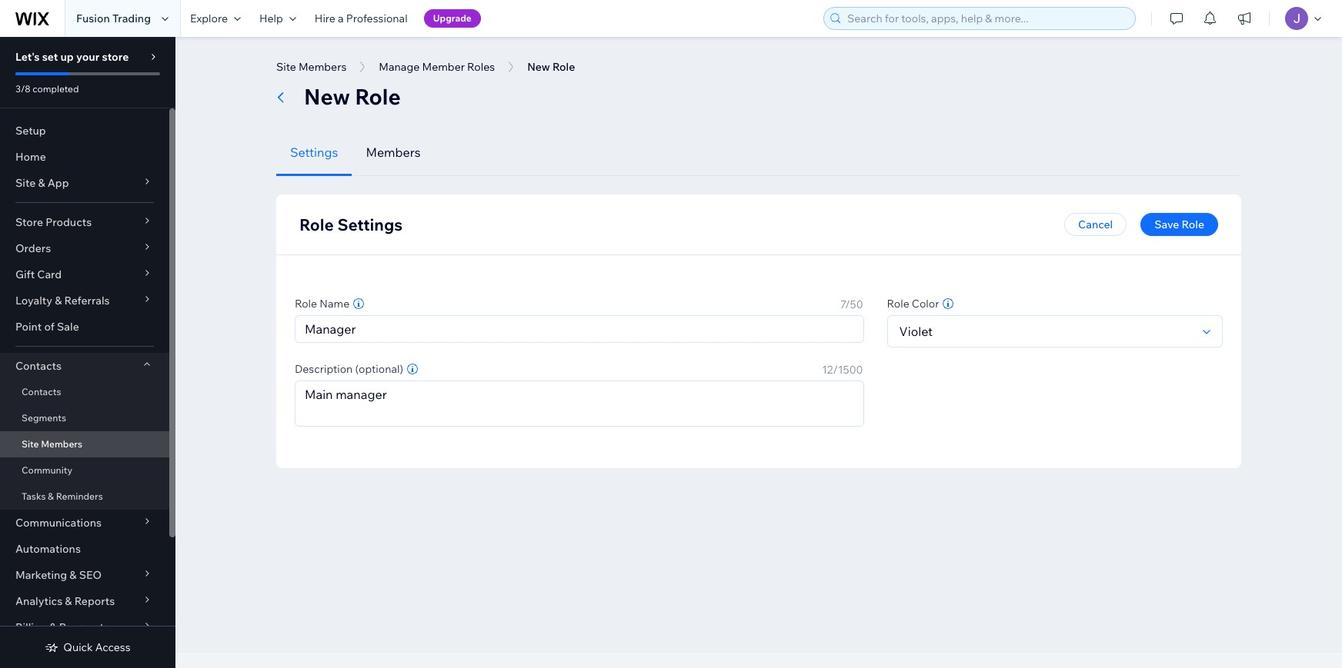 Task type: vqa. For each thing, say whether or not it's contained in the screenshot.
Preview & Test
no



Task type: describe. For each thing, give the bounding box(es) containing it.
role name
[[295, 297, 350, 311]]

quick
[[63, 641, 93, 655]]

& for loyalty
[[55, 294, 62, 308]]

name
[[320, 297, 350, 311]]

new
[[304, 83, 350, 110]]

store products button
[[0, 209, 169, 236]]

site members link
[[0, 432, 169, 458]]

role inside button
[[1182, 218, 1205, 232]]

site for 'site members' button
[[276, 60, 296, 74]]

orders
[[15, 242, 51, 256]]

seo
[[79, 569, 102, 583]]

12 / 1500
[[822, 363, 863, 377]]

fusion trading
[[76, 12, 151, 25]]

products
[[46, 216, 92, 229]]

completed
[[33, 83, 79, 95]]

hire a professional link
[[305, 0, 417, 37]]

member
[[422, 60, 465, 74]]

trading
[[112, 12, 151, 25]]

home
[[15, 150, 46, 164]]

marketing
[[15, 569, 67, 583]]

automations
[[15, 543, 81, 557]]

automations link
[[0, 537, 169, 563]]

& for analytics
[[65, 595, 72, 609]]

role for color
[[887, 297, 910, 311]]

site members button
[[269, 55, 354, 79]]

members for site members link
[[41, 439, 82, 450]]

upgrade button
[[424, 9, 481, 28]]

role for settings
[[299, 215, 334, 235]]

& for tasks
[[48, 491, 54, 503]]

color
[[912, 297, 940, 311]]

set
[[42, 50, 58, 64]]

segments
[[22, 413, 66, 424]]

12
[[822, 363, 833, 377]]

loyalty & referrals button
[[0, 288, 169, 314]]

card
[[37, 268, 62, 282]]

role down "manage"
[[355, 83, 401, 110]]

manage member roles button
[[371, 55, 503, 79]]

point
[[15, 320, 42, 334]]

home link
[[0, 144, 169, 170]]

billing
[[15, 621, 47, 635]]

fusion
[[76, 12, 110, 25]]

orders button
[[0, 236, 169, 262]]

reports
[[74, 595, 115, 609]]

professional
[[346, 12, 408, 25]]

access
[[95, 641, 131, 655]]

marketing & seo
[[15, 569, 102, 583]]

Main manager text field
[[296, 382, 863, 426]]

gift
[[15, 268, 35, 282]]

let's set up your store
[[15, 50, 129, 64]]

explore
[[190, 12, 228, 25]]

segments link
[[0, 406, 169, 432]]

up
[[60, 50, 74, 64]]

quick access
[[63, 641, 131, 655]]

7 / 50
[[841, 298, 863, 312]]

& for billing
[[49, 621, 57, 635]]

description
[[295, 363, 353, 376]]

3/8 completed
[[15, 83, 79, 95]]

save role
[[1155, 218, 1205, 232]]

site members for site members link
[[22, 439, 82, 450]]

description (optional)
[[295, 363, 403, 376]]

tasks & reminders link
[[0, 484, 169, 510]]

Manager text field
[[296, 316, 863, 343]]

contacts link
[[0, 380, 169, 406]]

1 vertical spatial settings
[[337, 215, 403, 235]]

& for site
[[38, 176, 45, 190]]

setup
[[15, 124, 46, 138]]

sale
[[57, 320, 79, 334]]



Task type: locate. For each thing, give the bounding box(es) containing it.
1 vertical spatial members
[[366, 145, 421, 160]]

point of sale link
[[0, 314, 169, 340]]

site for site & app popup button
[[15, 176, 36, 190]]

& left the seo
[[70, 569, 77, 583]]

analytics & reports button
[[0, 589, 169, 615]]

& right billing
[[49, 621, 57, 635]]

help button
[[250, 0, 305, 37]]

members down new role
[[366, 145, 421, 160]]

tab list containing settings
[[276, 129, 1242, 176]]

let's
[[15, 50, 40, 64]]

0 vertical spatial /
[[845, 298, 850, 312]]

1 horizontal spatial members
[[299, 60, 347, 74]]

0 horizontal spatial site members
[[22, 439, 82, 450]]

site members for 'site members' button
[[276, 60, 347, 74]]

store
[[15, 216, 43, 229]]

site down segments
[[22, 439, 39, 450]]

members button
[[352, 129, 435, 176]]

contacts for contacts "popup button"
[[15, 360, 62, 373]]

manage member roles
[[379, 60, 495, 74]]

role settings
[[299, 215, 403, 235]]

setup link
[[0, 118, 169, 144]]

None field
[[895, 316, 1196, 347]]

50
[[850, 298, 863, 312]]

0 vertical spatial site
[[276, 60, 296, 74]]

site members up community
[[22, 439, 82, 450]]

manage
[[379, 60, 420, 74]]

reminders
[[56, 491, 103, 503]]

of
[[44, 320, 55, 334]]

1 vertical spatial site members
[[22, 439, 82, 450]]

hire
[[315, 12, 336, 25]]

contacts button
[[0, 353, 169, 380]]

site inside site members link
[[22, 439, 39, 450]]

members
[[299, 60, 347, 74], [366, 145, 421, 160], [41, 439, 82, 450]]

gift card
[[15, 268, 62, 282]]

site down help button
[[276, 60, 296, 74]]

settings inside 'button'
[[290, 145, 338, 160]]

save role button
[[1141, 213, 1219, 236]]

0 horizontal spatial /
[[833, 363, 838, 377]]

site members up new
[[276, 60, 347, 74]]

site
[[276, 60, 296, 74], [15, 176, 36, 190], [22, 439, 39, 450]]

members inside site members link
[[41, 439, 82, 450]]

members up new
[[299, 60, 347, 74]]

contacts inside "popup button"
[[15, 360, 62, 373]]

new role
[[304, 83, 401, 110]]

1 vertical spatial contacts
[[22, 386, 61, 398]]

(optional)
[[355, 363, 403, 376]]

settings down new
[[290, 145, 338, 160]]

store
[[102, 50, 129, 64]]

marketing & seo button
[[0, 563, 169, 589]]

2 vertical spatial site
[[22, 439, 39, 450]]

your
[[76, 50, 100, 64]]

site members inside site members link
[[22, 439, 82, 450]]

settings
[[290, 145, 338, 160], [337, 215, 403, 235]]

loyalty & referrals
[[15, 294, 110, 308]]

/ for 12
[[833, 363, 838, 377]]

contacts for contacts link
[[22, 386, 61, 398]]

gift card button
[[0, 262, 169, 288]]

payments
[[59, 621, 109, 635]]

1 vertical spatial /
[[833, 363, 838, 377]]

contacts up segments
[[22, 386, 61, 398]]

2 vertical spatial members
[[41, 439, 82, 450]]

billing & payments button
[[0, 615, 169, 641]]

1 horizontal spatial /
[[845, 298, 850, 312]]

community link
[[0, 458, 169, 484]]

& left reports
[[65, 595, 72, 609]]

analytics & reports
[[15, 595, 115, 609]]

role down the "settings" 'button'
[[299, 215, 334, 235]]

analytics
[[15, 595, 62, 609]]

0 vertical spatial site members
[[276, 60, 347, 74]]

2 horizontal spatial members
[[366, 145, 421, 160]]

& right loyalty
[[55, 294, 62, 308]]

1 horizontal spatial site members
[[276, 60, 347, 74]]

save
[[1155, 218, 1180, 232]]

role color
[[887, 297, 940, 311]]

members inside 'site members' button
[[299, 60, 347, 74]]

site members
[[276, 60, 347, 74], [22, 439, 82, 450]]

& for marketing
[[70, 569, 77, 583]]

site & app button
[[0, 170, 169, 196]]

0 vertical spatial contacts
[[15, 360, 62, 373]]

role left color
[[887, 297, 910, 311]]

tab list
[[276, 129, 1242, 176]]

referrals
[[64, 294, 110, 308]]

0 vertical spatial members
[[299, 60, 347, 74]]

role for name
[[295, 297, 317, 311]]

1500
[[838, 363, 863, 377]]

app
[[48, 176, 69, 190]]

settings button
[[276, 129, 352, 176]]

members up community
[[41, 439, 82, 450]]

& left app
[[38, 176, 45, 190]]

communications
[[15, 517, 102, 530]]

0 horizontal spatial members
[[41, 439, 82, 450]]

site for site members link
[[22, 439, 39, 450]]

cancel button
[[1065, 213, 1127, 236]]

tasks
[[22, 491, 46, 503]]

upgrade
[[433, 12, 472, 24]]

settings down members button
[[337, 215, 403, 235]]

site members inside 'site members' button
[[276, 60, 347, 74]]

roles
[[467, 60, 495, 74]]

communications button
[[0, 510, 169, 537]]

members inside members button
[[366, 145, 421, 160]]

site & app
[[15, 176, 69, 190]]

sidebar element
[[0, 37, 176, 669]]

help
[[259, 12, 283, 25]]

hire a professional
[[315, 12, 408, 25]]

loyalty
[[15, 294, 52, 308]]

role left name in the left of the page
[[295, 297, 317, 311]]

billing & payments
[[15, 621, 109, 635]]

site inside 'site members' button
[[276, 60, 296, 74]]

quick access button
[[45, 641, 131, 655]]

role right the save
[[1182, 218, 1205, 232]]

contacts down point of sale
[[15, 360, 62, 373]]

&
[[38, 176, 45, 190], [55, 294, 62, 308], [48, 491, 54, 503], [70, 569, 77, 583], [65, 595, 72, 609], [49, 621, 57, 635]]

site inside site & app popup button
[[15, 176, 36, 190]]

members for 'site members' button
[[299, 60, 347, 74]]

/ for 7
[[845, 298, 850, 312]]

& right the tasks on the left bottom
[[48, 491, 54, 503]]

tasks & reminders
[[22, 491, 103, 503]]

3/8
[[15, 83, 30, 95]]

Search for tools, apps, help & more... field
[[843, 8, 1131, 29]]

contacts
[[15, 360, 62, 373], [22, 386, 61, 398]]

cancel
[[1079, 218, 1113, 232]]

1 vertical spatial site
[[15, 176, 36, 190]]

role
[[355, 83, 401, 110], [299, 215, 334, 235], [1182, 218, 1205, 232], [295, 297, 317, 311], [887, 297, 910, 311]]

point of sale
[[15, 320, 79, 334]]

store products
[[15, 216, 92, 229]]

7
[[841, 298, 845, 312]]

site down home
[[15, 176, 36, 190]]

0 vertical spatial settings
[[290, 145, 338, 160]]



